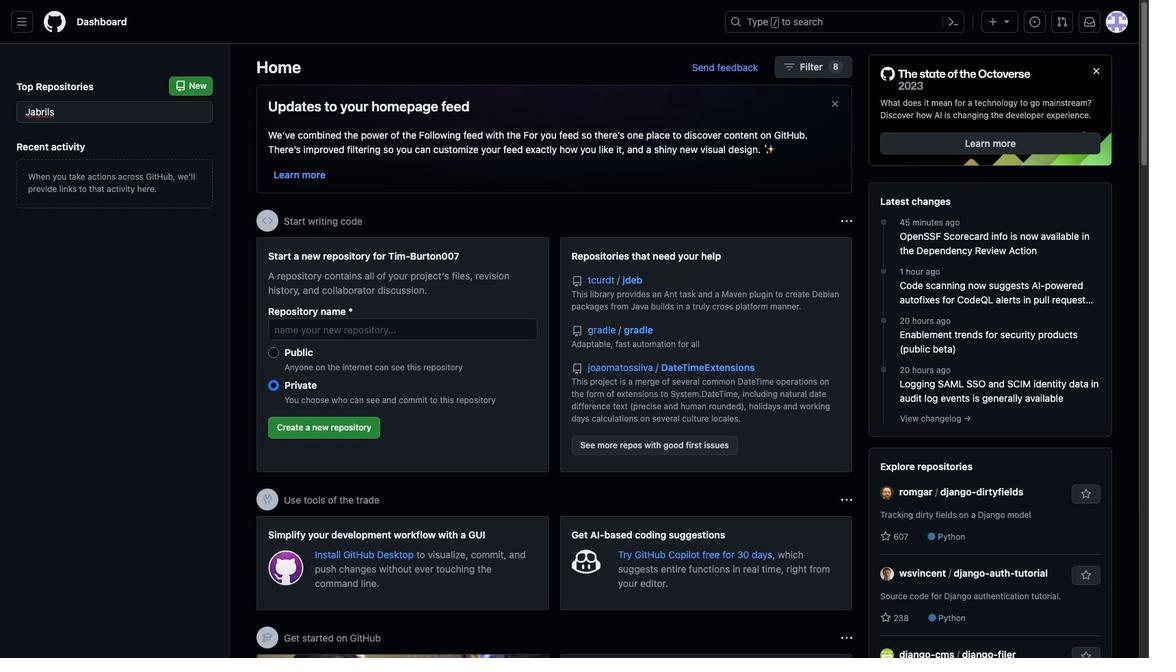 Task type: locate. For each thing, give the bounding box(es) containing it.
1 why am i seeing this? image from the top
[[842, 495, 853, 506]]

2 star this repository image from the top
[[1081, 571, 1092, 582]]

2 dot fill image from the top
[[878, 316, 889, 326]]

triangle down image
[[1002, 16, 1013, 27]]

1 vertical spatial dot fill image
[[878, 316, 889, 326]]

None radio
[[268, 348, 279, 359], [268, 380, 279, 391], [268, 348, 279, 359], [268, 380, 279, 391]]

git pull request image
[[1057, 16, 1068, 27]]

1 vertical spatial why am i seeing this? image
[[842, 633, 853, 644]]

try the github flow element
[[560, 655, 853, 659]]

star image for @romgar profile image
[[881, 532, 892, 543]]

0 vertical spatial star this repository image
[[1081, 489, 1092, 500]]

star image up the @wsvincent profile icon
[[881, 532, 892, 543]]

issue opened image
[[1030, 16, 1041, 27]]

plus image
[[988, 16, 999, 27]]

explore element
[[869, 55, 1113, 659]]

3 dot fill image from the top
[[878, 365, 889, 376]]

simplify your development workflow with a gui element
[[257, 517, 549, 611]]

name your new repository... text field
[[268, 319, 537, 341]]

github logo image
[[881, 66, 1031, 92]]

2 why am i seeing this? image from the top
[[842, 633, 853, 644]]

1 star image from the top
[[881, 532, 892, 543]]

3 star this repository image from the top
[[1081, 652, 1092, 659]]

2 vertical spatial dot fill image
[[878, 365, 889, 376]]

0 vertical spatial dot fill image
[[878, 217, 889, 228]]

0 vertical spatial why am i seeing this? image
[[842, 495, 853, 506]]

explore repositories navigation
[[869, 448, 1113, 659]]

github desktop image
[[268, 551, 304, 587]]

0 vertical spatial repo image
[[572, 326, 583, 337]]

1 vertical spatial star image
[[881, 613, 892, 624]]

star image
[[881, 532, 892, 543], [881, 613, 892, 624]]

2 vertical spatial star this repository image
[[1081, 652, 1092, 659]]

2 star image from the top
[[881, 613, 892, 624]]

star image up @django-cms profile 'image'
[[881, 613, 892, 624]]

why am i seeing this? image
[[842, 495, 853, 506], [842, 633, 853, 644]]

repo image
[[572, 326, 583, 337], [572, 364, 583, 375]]

Top Repositories search field
[[16, 101, 213, 123]]

star this repository image for the @wsvincent profile icon
[[1081, 571, 1092, 582]]

dot fill image
[[878, 266, 889, 277]]

1 vertical spatial star this repository image
[[1081, 571, 1092, 582]]

tools image
[[262, 495, 273, 506]]

why am i seeing this? image for get ai-based coding suggestions element
[[842, 495, 853, 506]]

dot fill image
[[878, 217, 889, 228], [878, 316, 889, 326], [878, 365, 889, 376]]

1 star this repository image from the top
[[1081, 489, 1092, 500]]

Find a repository… text field
[[16, 101, 213, 123]]

1 vertical spatial repo image
[[572, 364, 583, 375]]

star this repository image
[[1081, 489, 1092, 500], [1081, 571, 1092, 582], [1081, 652, 1092, 659]]

0 vertical spatial star image
[[881, 532, 892, 543]]



Task type: vqa. For each thing, say whether or not it's contained in the screenshot.
second Why am I seeing this? image from the top of the page
yes



Task type: describe. For each thing, give the bounding box(es) containing it.
start a new repository element
[[257, 237, 549, 473]]

filter image
[[784, 62, 795, 73]]

what is github? element
[[257, 655, 549, 659]]

2 repo image from the top
[[572, 364, 583, 375]]

@romgar profile image
[[881, 487, 894, 500]]

get ai-based coding suggestions element
[[560, 517, 853, 611]]

notifications image
[[1084, 16, 1095, 27]]

1 dot fill image from the top
[[878, 217, 889, 228]]

close image
[[1091, 66, 1102, 77]]

command palette image
[[948, 16, 959, 27]]

code image
[[262, 216, 273, 226]]

why am i seeing this? image for the try the github flow element
[[842, 633, 853, 644]]

what is github? image
[[257, 655, 548, 659]]

star image for the @wsvincent profile icon
[[881, 613, 892, 624]]

@wsvincent profile image
[[881, 568, 894, 582]]

x image
[[830, 99, 841, 109]]

why am i seeing this? image
[[842, 216, 853, 227]]

homepage image
[[44, 11, 66, 33]]

repo image
[[572, 276, 583, 287]]

star this repository image for @romgar profile image
[[1081, 489, 1092, 500]]

1 repo image from the top
[[572, 326, 583, 337]]

mortar board image
[[262, 633, 273, 644]]

star this repository image for @django-cms profile 'image'
[[1081, 652, 1092, 659]]

@django-cms profile image
[[881, 650, 894, 659]]

repositories that need your help element
[[560, 237, 853, 473]]



